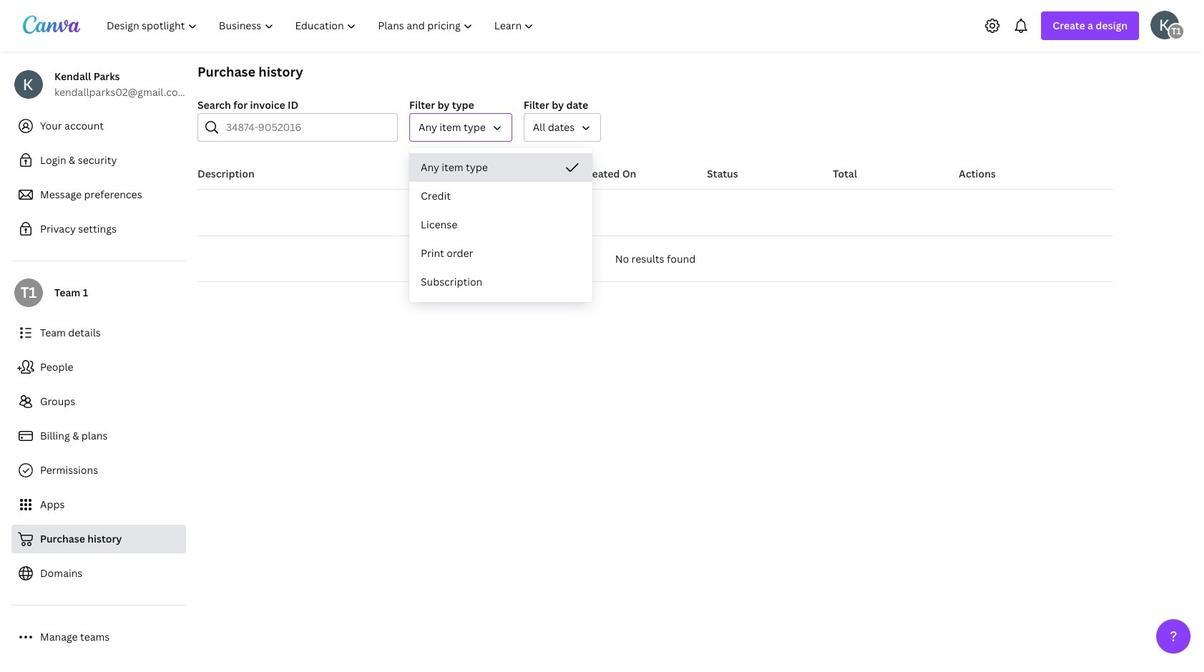 Task type: vqa. For each thing, say whether or not it's contained in the screenshot.
Team 1 icon at the right top of the page
yes



Task type: locate. For each thing, give the bounding box(es) containing it.
team 1 image
[[1169, 23, 1186, 40], [14, 279, 43, 307]]

2 option from the top
[[410, 182, 593, 211]]

1 horizontal spatial team 1 image
[[1169, 23, 1186, 40]]

0 vertical spatial team 1 image
[[1169, 23, 1186, 40]]

34874-9052016 text field
[[226, 114, 389, 141]]

None button
[[410, 113, 513, 142], [524, 113, 602, 142], [410, 113, 513, 142], [524, 113, 602, 142]]

kendall parks image
[[1151, 10, 1180, 39]]

option
[[410, 153, 593, 182], [410, 182, 593, 211], [410, 211, 593, 239], [410, 239, 593, 268], [410, 268, 593, 296]]

top level navigation element
[[97, 11, 547, 40]]

4 option from the top
[[410, 239, 593, 268]]

1 horizontal spatial team 1 element
[[1169, 23, 1186, 40]]

team 1 image for rightmost team 1 element
[[1169, 23, 1186, 40]]

team 1 element
[[1169, 23, 1186, 40], [14, 279, 43, 307]]

0 horizontal spatial team 1 element
[[14, 279, 43, 307]]

0 horizontal spatial team 1 image
[[14, 279, 43, 307]]

list box
[[410, 153, 593, 296]]

team 1 image for bottommost team 1 element
[[14, 279, 43, 307]]

1 vertical spatial team 1 image
[[14, 279, 43, 307]]

5 option from the top
[[410, 268, 593, 296]]

0 vertical spatial team 1 element
[[1169, 23, 1186, 40]]



Task type: describe. For each thing, give the bounding box(es) containing it.
3 option from the top
[[410, 211, 593, 239]]

1 vertical spatial team 1 element
[[14, 279, 43, 307]]

1 option from the top
[[410, 153, 593, 182]]



